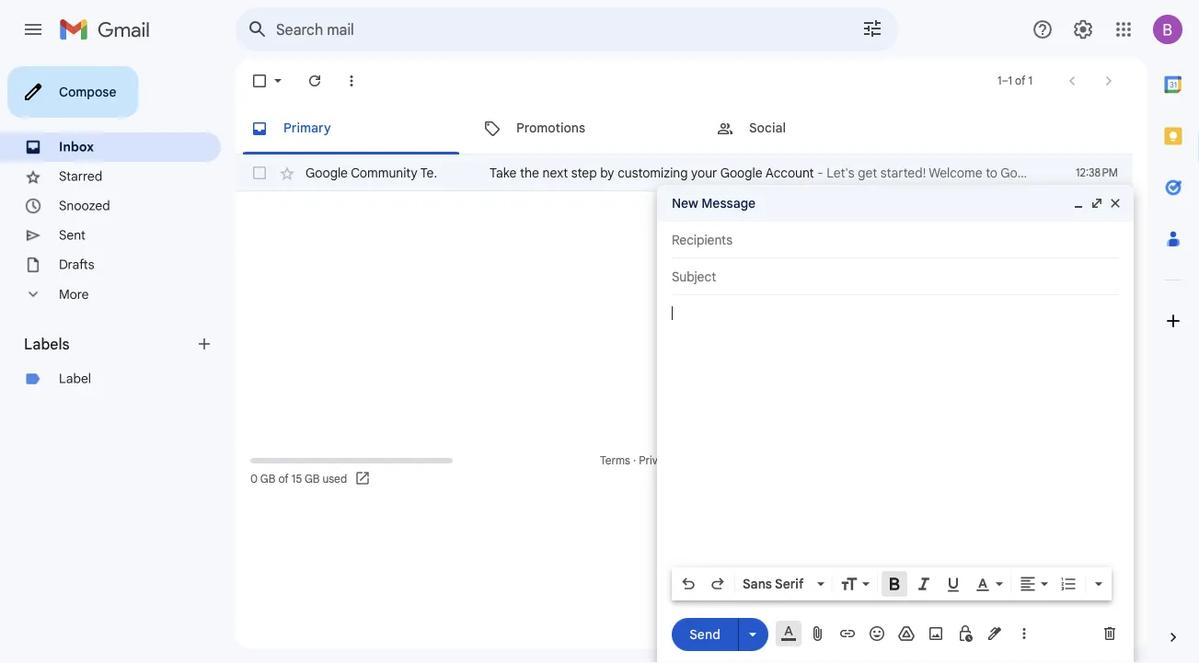 Task type: locate. For each thing, give the bounding box(es) containing it.
new
[[672, 195, 698, 211]]

advanced search options image
[[854, 10, 891, 47]]

search mail image
[[241, 13, 274, 46]]

sans serif option
[[739, 575, 813, 594]]

None checkbox
[[250, 72, 269, 90], [250, 164, 269, 182], [250, 72, 269, 90], [250, 164, 269, 182]]

2 1 from the left
[[1008, 74, 1012, 88]]

·
[[633, 454, 636, 468]]

2 horizontal spatial 1
[[1028, 74, 1032, 88]]

1 – 1 of 1
[[998, 74, 1032, 88]]

row containing google community te.
[[236, 155, 1133, 191]]

social
[[749, 120, 786, 136]]

google down primary
[[306, 165, 348, 181]]

your
[[691, 165, 717, 181]]

1 horizontal spatial google
[[720, 165, 763, 181]]

1 horizontal spatial gb
[[305, 473, 320, 486]]

more image
[[342, 72, 361, 90]]

of left "15"
[[278, 473, 289, 486]]

snoozed
[[59, 198, 110, 214]]

primary tab
[[236, 103, 467, 155]]

1 horizontal spatial 1
[[1008, 74, 1012, 88]]

footer
[[236, 452, 1133, 489]]

of
[[1015, 74, 1026, 88], [278, 473, 289, 486]]

underline ‪(⌘u)‬ image
[[944, 576, 963, 594]]

more button
[[0, 280, 221, 309]]

Subject field
[[672, 268, 1119, 286]]

12:38 pm
[[1076, 166, 1118, 180]]

row
[[236, 155, 1133, 191]]

1 gb from the left
[[260, 473, 275, 486]]

inbox link
[[59, 139, 94, 155]]

social tab
[[701, 103, 933, 155]]

the
[[520, 165, 539, 181]]

15
[[292, 473, 302, 486]]

gb right "15"
[[305, 473, 320, 486]]

italic ‪(⌘i)‬ image
[[915, 575, 933, 594]]

2 gb from the left
[[305, 473, 320, 486]]

starred
[[59, 168, 102, 185]]

0 vertical spatial of
[[1015, 74, 1026, 88]]

numbered list ‪(⌘⇧7)‬ image
[[1059, 575, 1078, 594]]

insert link ‪(⌘k)‬ image
[[838, 625, 857, 643]]

gb right the 0
[[260, 473, 275, 486]]

sans
[[743, 576, 772, 592]]

redo ‪(⌘y)‬ image
[[709, 575, 727, 594]]

bold ‪(⌘b)‬ image
[[885, 575, 904, 594]]

te.
[[420, 165, 437, 181]]

0 horizontal spatial of
[[278, 473, 289, 486]]

0 horizontal spatial 1
[[998, 74, 1002, 88]]

more send options image
[[744, 626, 762, 644]]

2 google from the left
[[720, 165, 763, 181]]

used
[[322, 473, 347, 486]]

footer containing terms
[[236, 452, 1133, 489]]

drafts link
[[59, 257, 94, 273]]

insert photo image
[[927, 625, 945, 643]]

tab list
[[1148, 59, 1199, 597], [236, 103, 1133, 155]]

privacy link
[[639, 454, 675, 468]]

Message Body text field
[[672, 305, 1119, 562]]

0 horizontal spatial tab list
[[236, 103, 1133, 155]]

main content
[[236, 103, 1133, 191]]

sans serif
[[743, 576, 804, 592]]

1
[[998, 74, 1002, 88], [1008, 74, 1012, 88], [1028, 74, 1032, 88]]

–
[[1002, 74, 1008, 88]]

compose
[[59, 84, 116, 100]]

next
[[543, 165, 568, 181]]

gb
[[260, 473, 275, 486], [305, 473, 320, 486]]

None search field
[[236, 7, 898, 52]]

primary
[[283, 120, 331, 136]]

0 horizontal spatial gb
[[260, 473, 275, 486]]

discard draft ‪(⌘⇧d)‬ image
[[1101, 625, 1119, 643]]

1 1 from the left
[[998, 74, 1002, 88]]

recipients
[[672, 232, 732, 248]]

labels navigation
[[0, 59, 236, 663]]

google up the message
[[720, 165, 763, 181]]

google
[[306, 165, 348, 181], [720, 165, 763, 181]]

promotions tab
[[468, 103, 700, 155]]

1 horizontal spatial of
[[1015, 74, 1026, 88]]

attach files image
[[809, 625, 827, 643]]

more formatting options image
[[1090, 575, 1108, 594]]

terms link
[[600, 454, 630, 468]]

main content containing primary
[[236, 103, 1133, 191]]

new message
[[672, 195, 756, 211]]

0 horizontal spatial google
[[306, 165, 348, 181]]

promotions
[[516, 120, 585, 136]]

main menu image
[[22, 18, 44, 40]]

of right the –
[[1015, 74, 1026, 88]]

settings image
[[1072, 18, 1094, 40]]

1 horizontal spatial tab list
[[1148, 59, 1199, 597]]



Task type: vqa. For each thing, say whether or not it's contained in the screenshot.
Numbered list ‪(⌘⇧7)‬ image
yes



Task type: describe. For each thing, give the bounding box(es) containing it.
label link
[[59, 371, 91, 387]]

labels
[[24, 335, 70, 353]]

labels heading
[[24, 335, 195, 353]]

1 vertical spatial of
[[278, 473, 289, 486]]

sent link
[[59, 227, 85, 243]]

tab list containing primary
[[236, 103, 1133, 155]]

formatting options toolbar
[[672, 568, 1112, 601]]

terms
[[600, 454, 630, 468]]

0 gb of 15 gb used
[[250, 473, 347, 486]]

label
[[59, 371, 91, 387]]

insert signature image
[[986, 625, 1004, 643]]

step
[[571, 165, 597, 181]]

refresh image
[[306, 72, 324, 90]]

pop out image
[[1090, 196, 1104, 211]]

new message dialog
[[657, 185, 1134, 663]]

privacy
[[639, 454, 675, 468]]

undo ‪(⌘z)‬ image
[[679, 575, 698, 594]]

-
[[817, 165, 823, 181]]

sent
[[59, 227, 85, 243]]

take the next step by customizing your google account -
[[490, 165, 827, 181]]

serif
[[775, 576, 804, 592]]

more options image
[[1019, 625, 1030, 643]]

more
[[59, 286, 89, 303]]

support image
[[1032, 18, 1054, 40]]

insert files using drive image
[[897, 625, 916, 643]]

inbox
[[59, 139, 94, 155]]

3 1 from the left
[[1028, 74, 1032, 88]]

by
[[600, 165, 614, 181]]

1 google from the left
[[306, 165, 348, 181]]

customizing
[[618, 165, 688, 181]]

send button
[[672, 618, 738, 651]]

gmail image
[[59, 11, 159, 48]]

insert emoji ‪(⌘⇧2)‬ image
[[868, 625, 886, 643]]

toggle confidential mode image
[[956, 625, 975, 643]]

google community te.
[[306, 165, 437, 181]]

snoozed link
[[59, 198, 110, 214]]

close image
[[1108, 196, 1123, 211]]

follow link to manage storage image
[[354, 470, 373, 489]]

drafts
[[59, 257, 94, 273]]

minimize image
[[1071, 196, 1086, 211]]

starred link
[[59, 168, 102, 185]]

terms · privacy
[[600, 454, 675, 468]]

take
[[490, 165, 517, 181]]

account
[[765, 165, 814, 181]]

send
[[689, 626, 720, 643]]

message
[[702, 195, 756, 211]]

Search mail text field
[[276, 20, 810, 39]]

community
[[351, 165, 417, 181]]

0
[[250, 473, 258, 486]]

compose button
[[7, 66, 138, 118]]



